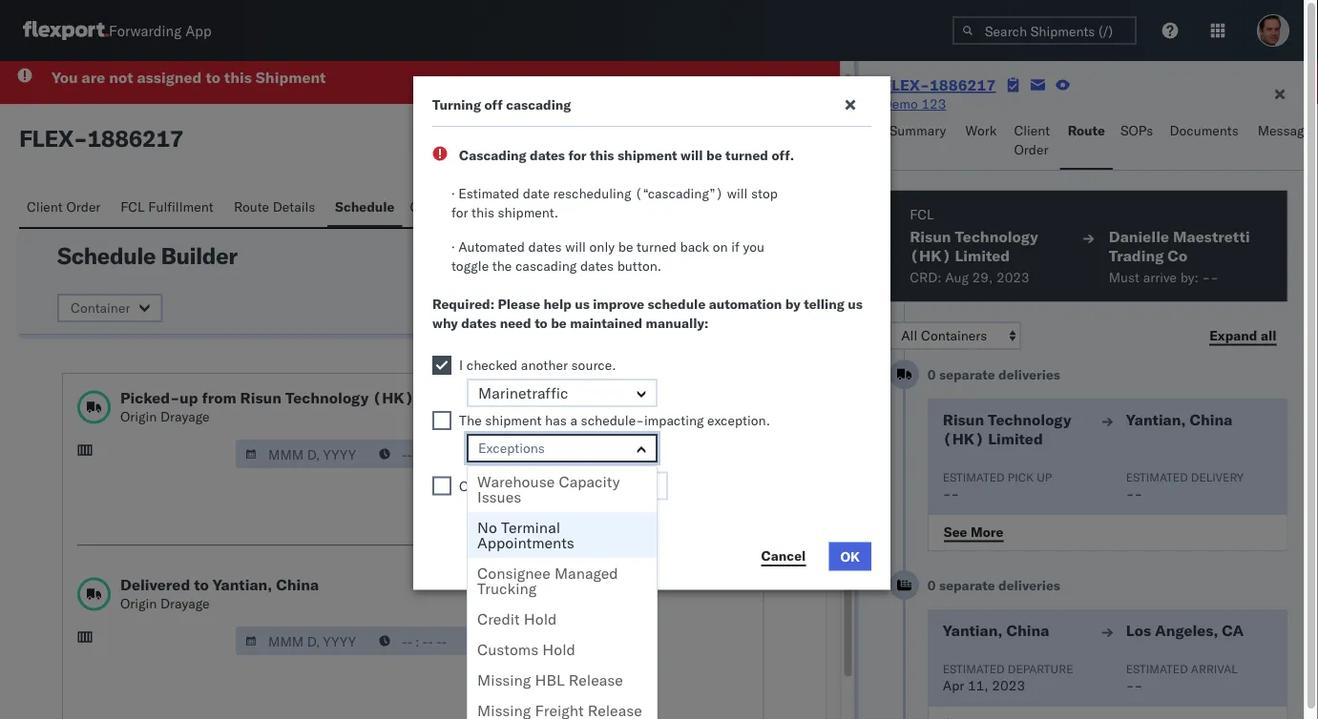 Task type: vqa. For each thing, say whether or not it's contained in the screenshot.
5th 'Schedule Delivery Appointment' button from the bottom of the page
no



Task type: describe. For each thing, give the bounding box(es) containing it.
stop
[[751, 185, 778, 202]]

0 vertical spatial (hk)
[[909, 246, 951, 265]]

need
[[500, 315, 531, 332]]

upload document
[[540, 128, 655, 145]]

0 horizontal spatial client order
[[27, 198, 101, 215]]

shipment.
[[498, 204, 558, 221]]

expand all button
[[1198, 322, 1288, 350]]

fcl fulfillment button
[[113, 189, 226, 227]]

containers
[[410, 198, 476, 215]]

1 us from the left
[[575, 296, 590, 313]]

schedule builder
[[57, 241, 237, 270]]

maintained
[[570, 315, 642, 332]]

warehouse
[[477, 473, 555, 492]]

2 vertical spatial risun
[[942, 410, 984, 430]]

off.
[[772, 147, 794, 164]]

2 vertical spatial china
[[1006, 621, 1049, 641]]

picked-
[[120, 388, 180, 407]]

rescheduling
[[553, 185, 631, 202]]

app
[[185, 21, 212, 40]]

document
[[589, 128, 655, 145]]

dates up manually: on the top of page
[[654, 294, 688, 310]]

1 vertical spatial this
[[590, 147, 614, 164]]

save button
[[716, 242, 769, 271]]

0 vertical spatial yantian,
[[1126, 410, 1186, 430]]

drayage inside delivered to yantian, china origin drayage
[[160, 595, 210, 612]]

release
[[569, 671, 623, 690]]

0 horizontal spatial yantian, china
[[942, 621, 1049, 641]]

deliveries for los angeles, ca
[[998, 578, 1060, 594]]

0 vertical spatial client order button
[[1007, 114, 1060, 170]]

up inside 'estimated pick up --'
[[1036, 470, 1052, 484]]

dates down only
[[580, 258, 614, 274]]

messages for leftmost messages button
[[625, 198, 686, 215]]

0 vertical spatial be
[[706, 147, 722, 164]]

file
[[706, 128, 729, 145]]

(hk) inside picked-up from risun technology (hk) limited origin drayage
[[373, 388, 414, 407]]

all
[[1260, 327, 1276, 344]]

arrival
[[1191, 662, 1237, 676]]

consignee managed trucking option
[[468, 558, 657, 604]]

route details button
[[226, 189, 327, 227]]

china inside delivered to yantian, china origin drayage
[[276, 575, 319, 594]]

drayage inside picked-up from risun technology (hk) limited origin drayage
[[160, 408, 210, 425]]

0 vertical spatial to
[[206, 67, 220, 86]]

1 horizontal spatial documents button
[[1162, 114, 1250, 170]]

missing
[[477, 671, 531, 690]]

schedule-
[[581, 412, 644, 429]]

estimated arrival --
[[1126, 662, 1237, 694]]

1 horizontal spatial shipment
[[618, 147, 677, 164]]

co
[[1167, 246, 1187, 265]]

missing freight release option
[[468, 696, 657, 720]]

forwarding
[[109, 21, 182, 40]]

trucking
[[477, 579, 537, 599]]

container button
[[57, 294, 163, 322]]

0 vertical spatial technology
[[955, 227, 1038, 246]]

forwarding app link
[[23, 21, 212, 40]]

schedule for schedule builder
[[57, 241, 156, 270]]

consignee managed trucking
[[477, 564, 618, 599]]

Enter reason text field
[[505, 472, 668, 501]]

1 horizontal spatial 1886217
[[930, 75, 996, 95]]

11,
[[967, 678, 988, 694]]

expand
[[1209, 327, 1257, 344]]

save
[[727, 248, 758, 264]]

0 horizontal spatial cancel button
[[633, 242, 704, 271]]

2 vertical spatial technology
[[988, 410, 1071, 430]]

1 vertical spatial 1886217
[[87, 124, 184, 152]]

dates down shipment.
[[528, 239, 562, 255]]

for inside · estimated date rescheduling ("cascading") will stop for this shipment.
[[452, 204, 468, 221]]

order inside client order
[[1014, 141, 1049, 158]]

exceptions
[[478, 440, 545, 457]]

2023 inside the estimated departure apr 11, 2023
[[992, 678, 1025, 694]]

0 horizontal spatial client
[[27, 198, 63, 215]]

required:
[[432, 296, 495, 313]]

0 horizontal spatial documents button
[[530, 189, 618, 227]]

estimated departure apr 11, 2023
[[942, 662, 1073, 694]]

no terminal appointments option
[[468, 513, 657, 558]]

messages for the top messages button
[[1258, 122, 1318, 139]]

missing hbl release
[[477, 671, 623, 690]]

improve
[[593, 296, 644, 313]]

0 vertical spatial cancel
[[646, 248, 691, 264]]

cascading for cascading dates for this shipment will be turned off.
[[459, 147, 527, 164]]

0 vertical spatial 2023
[[996, 269, 1029, 286]]

manually:
[[646, 315, 709, 332]]

1 horizontal spatial client
[[1014, 122, 1050, 139]]

container
[[71, 299, 130, 316]]

crd: aug 29, 2023
[[909, 269, 1029, 286]]

back
[[680, 239, 709, 255]]

0 vertical spatial turned
[[726, 147, 768, 164]]

· estimated date rescheduling ("cascading") will stop for this shipment.
[[452, 185, 778, 221]]

managed
[[555, 564, 618, 583]]

delivery
[[1191, 470, 1243, 484]]

marinetraffic
[[478, 384, 568, 403]]

2 us from the left
[[848, 296, 863, 313]]

origin inside picked-up from risun technology (hk) limited origin drayage
[[120, 408, 157, 425]]

turning
[[432, 96, 481, 113]]

arrive
[[1143, 269, 1177, 286]]

help
[[544, 296, 572, 313]]

are
[[82, 67, 105, 86]]

danielle maestretti trading co
[[1108, 227, 1250, 265]]

1 vertical spatial risun technology (hk) limited
[[942, 410, 1071, 449]]

you
[[52, 67, 78, 86]]

please
[[498, 296, 540, 313]]

off
[[484, 96, 503, 113]]

danielle
[[1108, 227, 1169, 246]]

documents for rightmost documents button
[[1170, 122, 1239, 139]]

capacity
[[559, 473, 620, 492]]

be inside the required: please help us improve schedule automation by telling us why dates need to be maintained manually:
[[551, 315, 567, 332]]

2 vertical spatial (hk)
[[942, 430, 984, 449]]

schedule button
[[327, 189, 402, 227]]

summary button
[[882, 114, 958, 170]]

los angeles, ca
[[1126, 621, 1244, 641]]

0 for yantian,
[[927, 367, 936, 383]]

cst
[[516, 445, 540, 462]]

button.
[[617, 258, 662, 274]]

picked-up from risun technology (hk) limited origin drayage
[[120, 388, 473, 425]]

fcl for fcl
[[909, 206, 934, 223]]

more
[[970, 524, 1003, 540]]

0 vertical spatial risun
[[909, 227, 951, 246]]

not
[[109, 67, 133, 86]]

cascading dates for this shipment will be turned off.
[[459, 147, 794, 164]]

2 horizontal spatial china
[[1189, 410, 1232, 430]]

0 vertical spatial risun technology (hk) limited
[[909, 227, 1038, 265]]

fcl fulfillment
[[121, 198, 213, 215]]

aug
[[945, 269, 968, 286]]

by:
[[1180, 269, 1198, 286]]

expand all
[[1209, 327, 1276, 344]]

list box containing warehouse capacity issues
[[468, 467, 657, 720]]

estimated delivery --
[[1126, 470, 1243, 503]]

assigned
[[137, 67, 202, 86]]

see more
[[943, 524, 1003, 540]]

sops button
[[1113, 114, 1162, 170]]

flex-1886217
[[883, 75, 996, 95]]

0 horizontal spatial this
[[224, 67, 252, 86]]

los
[[1126, 621, 1151, 641]]

hold for customs hold
[[543, 641, 576, 660]]

ok button
[[829, 543, 872, 571]]

this inside · estimated date rescheduling ("cascading") will stop for this shipment.
[[472, 204, 494, 221]]

0 horizontal spatial shipment
[[485, 412, 542, 429]]

0 vertical spatial yantian, china
[[1126, 410, 1232, 430]]

dates inside the required: please help us improve schedule automation by telling us why dates need to be maintained manually:
[[461, 315, 497, 332]]

turning off cascading
[[432, 96, 571, 113]]

you
[[743, 239, 765, 255]]

maestretti
[[1173, 227, 1250, 246]]

must
[[1108, 269, 1139, 286]]



Task type: locate. For each thing, give the bounding box(es) containing it.
0 vertical spatial for
[[568, 147, 587, 164]]

2 vertical spatial this
[[472, 204, 494, 221]]

for down the upload
[[568, 147, 587, 164]]

china up delivery
[[1189, 410, 1232, 430]]

· inside the · automated dates will only be turned back on if you toggle the cascading dates button.
[[452, 239, 455, 255]]

flexport. image
[[23, 21, 109, 40]]

must arrive by: --
[[1108, 269, 1219, 286]]

apr
[[942, 678, 964, 694]]

fcl
[[121, 198, 145, 215], [909, 206, 934, 223]]

client right work
[[1014, 122, 1050, 139]]

1 horizontal spatial us
[[848, 296, 863, 313]]

0 horizontal spatial 1886217
[[87, 124, 184, 152]]

1 horizontal spatial cancel
[[761, 548, 806, 565]]

us right telling
[[848, 296, 863, 313]]

cancel button left ok button
[[750, 543, 818, 571]]

appointments
[[477, 534, 574, 553]]

hold for credit hold
[[524, 610, 557, 629]]

cascading inside the · automated dates will only be turned back on if you toggle the cascading dates button.
[[515, 258, 577, 274]]

customs hold option
[[468, 635, 657, 665]]

1 horizontal spatial fcl
[[909, 206, 934, 223]]

yantian, up mmm d, yyyy text field at the bottom of page
[[213, 575, 272, 594]]

1 vertical spatial cascading
[[515, 258, 577, 274]]

yantian, up 11,
[[942, 621, 1002, 641]]

0 vertical spatial documents button
[[1162, 114, 1250, 170]]

1 vertical spatial route
[[234, 198, 269, 215]]

hold down "credit hold" option
[[543, 641, 576, 660]]

order down flex - 1886217
[[66, 198, 101, 215]]

1 horizontal spatial yantian,
[[942, 621, 1002, 641]]

up right pick at bottom right
[[1036, 470, 1052, 484]]

-
[[74, 124, 87, 152], [1202, 269, 1210, 286], [1210, 269, 1219, 286], [942, 486, 951, 503], [951, 486, 959, 503], [1126, 486, 1134, 503], [1134, 486, 1142, 503], [1126, 678, 1134, 694], [1134, 678, 1142, 694]]

1 separate from the top
[[939, 367, 995, 383]]

Search Shipments (/) text field
[[953, 16, 1137, 45]]

1 vertical spatial shipment
[[485, 412, 542, 429]]

cascading up the maintained
[[587, 294, 651, 310]]

you are not assigned to this shipment
[[52, 67, 326, 86]]

0 vertical spatial shipment
[[618, 147, 677, 164]]

0 vertical spatial origin
[[120, 408, 157, 425]]

0 vertical spatial schedule
[[335, 198, 395, 215]]

1 horizontal spatial yantian, china
[[1126, 410, 1232, 430]]

("cascading")
[[635, 185, 724, 202]]

fcl left fulfillment
[[121, 198, 145, 215]]

· for · estimated date rescheduling ("cascading") will stop for this shipment.
[[452, 185, 455, 202]]

separate for los angeles, ca
[[939, 578, 995, 594]]

0 horizontal spatial china
[[276, 575, 319, 594]]

fcl inside button
[[121, 198, 145, 215]]

exception.
[[707, 412, 770, 429]]

another
[[521, 357, 568, 374]]

see more button
[[932, 518, 1015, 547]]

assignees
[[703, 198, 765, 215]]

None checkbox
[[432, 356, 452, 375], [432, 411, 452, 431], [432, 356, 452, 375], [432, 411, 452, 431]]

order right work button
[[1014, 141, 1049, 158]]

schedule inside 'button'
[[335, 198, 395, 215]]

estimated inside 'estimated pick up --'
[[942, 470, 1004, 484]]

1 vertical spatial to
[[535, 315, 548, 332]]

2 drayage from the top
[[160, 595, 210, 612]]

hold inside option
[[543, 641, 576, 660]]

marinetraffic option
[[478, 384, 568, 403]]

MMM D, YYYY text field
[[236, 440, 371, 468]]

if
[[731, 239, 740, 255]]

to right delivered
[[194, 575, 209, 594]]

turned down file exception
[[726, 147, 768, 164]]

(hk) up -- : -- -- text field
[[373, 388, 414, 407]]

schedule right details
[[335, 198, 395, 215]]

0 horizontal spatial will
[[565, 239, 586, 255]]

cascading for cascading dates
[[587, 294, 651, 310]]

1 vertical spatial risun
[[240, 388, 282, 407]]

this left 'shipment'
[[224, 67, 252, 86]]

documents button right sops
[[1162, 114, 1250, 170]]

the shipment has a schedule-impacting exception.
[[459, 412, 770, 429]]

this down upload document
[[590, 147, 614, 164]]

messages
[[1258, 122, 1318, 139], [625, 198, 686, 215]]

0 vertical spatial limited
[[955, 246, 1010, 265]]

be down file
[[706, 147, 722, 164]]

0 separate deliveries for los
[[927, 578, 1060, 594]]

0 horizontal spatial us
[[575, 296, 590, 313]]

up
[[180, 388, 198, 407], [1036, 470, 1052, 484]]

credit
[[477, 610, 520, 629]]

0 vertical spatial cascading
[[459, 147, 527, 164]]

cascading up the upload
[[506, 96, 571, 113]]

1 vertical spatial yantian, china
[[942, 621, 1049, 641]]

client order right work button
[[1014, 122, 1050, 158]]

estimated up 11,
[[942, 662, 1004, 676]]

exception
[[732, 128, 795, 145]]

shipment down document
[[618, 147, 677, 164]]

to down help
[[535, 315, 548, 332]]

1 horizontal spatial china
[[1006, 621, 1049, 641]]

estimated inside estimated delivery --
[[1126, 470, 1188, 484]]

drayage down delivered
[[160, 595, 210, 612]]

2 0 from the top
[[927, 578, 936, 594]]

estimated for estimated departure apr 11, 2023
[[942, 662, 1004, 676]]

2 vertical spatial limited
[[988, 430, 1043, 449]]

1 · from the top
[[452, 185, 455, 202]]

0 separate deliveries for yantian,
[[927, 367, 1060, 383]]

None field
[[478, 436, 483, 461]]

will inside · estimated date rescheduling ("cascading") will stop for this shipment.
[[727, 185, 748, 202]]

shipment
[[256, 67, 326, 86]]

0 vertical spatial separate
[[939, 367, 995, 383]]

0 horizontal spatial order
[[66, 198, 101, 215]]

estimated down los
[[1126, 662, 1188, 676]]

warehouse capacity issues option
[[468, 467, 657, 513]]

1 vertical spatial cascading
[[587, 294, 651, 310]]

1 vertical spatial origin
[[120, 595, 157, 612]]

flex-
[[883, 75, 930, 95]]

estimated inside · estimated date rescheduling ("cascading") will stop for this shipment.
[[458, 185, 519, 202]]

0 vertical spatial cancel button
[[633, 242, 704, 271]]

toggle
[[452, 258, 489, 274]]

missing hbl release option
[[468, 665, 657, 696]]

0 vertical spatial 0
[[927, 367, 936, 383]]

None checkbox
[[702, 298, 729, 306], [432, 477, 452, 496], [702, 298, 729, 306], [432, 477, 452, 496]]

2 horizontal spatial will
[[727, 185, 748, 202]]

has
[[545, 412, 567, 429]]

0 horizontal spatial messages button
[[618, 189, 696, 227]]

0 vertical spatial cascading
[[506, 96, 571, 113]]

estimated up shipment.
[[458, 185, 519, 202]]

1 horizontal spatial be
[[618, 239, 633, 255]]

1 vertical spatial messages button
[[618, 189, 696, 227]]

file exception button
[[676, 123, 807, 151], [676, 123, 807, 151]]

1 vertical spatial client
[[27, 198, 63, 215]]

1 0 separate deliveries from the top
[[927, 367, 1060, 383]]

0 horizontal spatial messages
[[625, 198, 686, 215]]

will left stop
[[727, 185, 748, 202]]

0 for los
[[927, 578, 936, 594]]

dates down required:
[[461, 315, 497, 332]]

will up ("cascading")
[[681, 147, 703, 164]]

work button
[[958, 114, 1007, 170]]

cancel
[[646, 248, 691, 264], [761, 548, 806, 565]]

route details
[[234, 198, 315, 215]]

estimated left delivery
[[1126, 470, 1188, 484]]

limited
[[955, 246, 1010, 265], [418, 388, 473, 407], [988, 430, 1043, 449]]

client order button right work
[[1007, 114, 1060, 170]]

0 vertical spatial client order
[[1014, 122, 1050, 158]]

0 horizontal spatial client order button
[[19, 189, 113, 227]]

estimated for estimated delivery --
[[1126, 470, 1188, 484]]

2 vertical spatial yantian,
[[942, 621, 1002, 641]]

1 vertical spatial messages
[[625, 198, 686, 215]]

· up toggle
[[452, 239, 455, 255]]

route for route details
[[234, 198, 269, 215]]

risun up crd:
[[909, 227, 951, 246]]

1 drayage from the top
[[160, 408, 210, 425]]

the
[[492, 258, 512, 274]]

us
[[575, 296, 590, 313], [848, 296, 863, 313]]

telling
[[804, 296, 845, 313]]

cancel button up schedule
[[633, 242, 704, 271]]

cascading up help
[[515, 258, 577, 274]]

estimated for estimated pick up --
[[942, 470, 1004, 484]]

1 horizontal spatial for
[[568, 147, 587, 164]]

source.
[[571, 357, 616, 374]]

2023 right 29,
[[996, 269, 1029, 286]]

risun inside picked-up from risun technology (hk) limited origin drayage
[[240, 388, 282, 407]]

list box
[[468, 467, 657, 720]]

1 vertical spatial turned
[[637, 239, 677, 255]]

2023 right 11,
[[992, 678, 1025, 694]]

automated
[[458, 239, 525, 255]]

deliveries
[[998, 367, 1060, 383], [998, 578, 1060, 594]]

· for · automated dates will only be turned back on if you toggle the cascading dates button.
[[452, 239, 455, 255]]

fcl for fcl fulfillment
[[121, 198, 145, 215]]

1 vertical spatial yantian,
[[213, 575, 272, 594]]

0 horizontal spatial schedule
[[57, 241, 156, 270]]

be inside the · automated dates will only be turned back on if you toggle the cascading dates button.
[[618, 239, 633, 255]]

china up mmm d, yyyy text field at the bottom of page
[[276, 575, 319, 594]]

will left only
[[565, 239, 586, 255]]

estimated pick up --
[[942, 470, 1052, 503]]

risun technology (hk) limited
[[909, 227, 1038, 265], [942, 410, 1071, 449]]

up inside picked-up from risun technology (hk) limited origin drayage
[[180, 388, 198, 407]]

estimated
[[458, 185, 519, 202], [942, 470, 1004, 484], [1126, 470, 1188, 484], [942, 662, 1004, 676], [1126, 662, 1188, 676]]

0 vertical spatial china
[[1189, 410, 1232, 430]]

demo
[[883, 95, 918, 112]]

1 horizontal spatial client order
[[1014, 122, 1050, 158]]

risun technology (hk) limited up the crd: aug 29, 2023
[[909, 227, 1038, 265]]

limited up the
[[418, 388, 473, 407]]

estimated inside estimated arrival --
[[1126, 662, 1188, 676]]

cascading down off
[[459, 147, 527, 164]]

0 vertical spatial client
[[1014, 122, 1050, 139]]

risun technology (hk) limited up pick at bottom right
[[942, 410, 1071, 449]]

to right assigned
[[206, 67, 220, 86]]

automation
[[709, 296, 782, 313]]

technology up mmm d, yyyy text box
[[285, 388, 369, 407]]

1 vertical spatial client order button
[[19, 189, 113, 227]]

1 vertical spatial limited
[[418, 388, 473, 407]]

credit hold option
[[468, 604, 657, 635]]

fcl up crd:
[[909, 206, 934, 223]]

yantian, inside delivered to yantian, china origin drayage
[[213, 575, 272, 594]]

angeles,
[[1155, 621, 1218, 641]]

1 vertical spatial 2023
[[992, 678, 1025, 694]]

2 origin from the top
[[120, 595, 157, 612]]

1886217 down not
[[87, 124, 184, 152]]

upload document button
[[527, 123, 669, 151]]

estimated inside the estimated departure apr 11, 2023
[[942, 662, 1004, 676]]

schedule
[[648, 296, 706, 313]]

file exception
[[706, 128, 795, 145]]

0 horizontal spatial documents
[[537, 198, 606, 215]]

yantian, up estimated delivery --
[[1126, 410, 1186, 430]]

documents up only
[[537, 198, 606, 215]]

risun right from
[[240, 388, 282, 407]]

technology up pick at bottom right
[[988, 410, 1071, 430]]

1 vertical spatial china
[[276, 575, 319, 594]]

1 horizontal spatial messages
[[1258, 122, 1318, 139]]

sops
[[1121, 122, 1153, 139]]

2 0 separate deliveries from the top
[[927, 578, 1060, 594]]

1 vertical spatial deliveries
[[998, 578, 1060, 594]]

yantian,
[[1126, 410, 1186, 430], [213, 575, 272, 594], [942, 621, 1002, 641]]

MMM D, YYYY text field
[[236, 627, 371, 655]]

origin down picked-
[[120, 408, 157, 425]]

route for route
[[1068, 122, 1105, 139]]

fulfillment
[[148, 198, 213, 215]]

1 horizontal spatial cascading
[[587, 294, 651, 310]]

hold
[[524, 610, 557, 629], [543, 641, 576, 660]]

1 vertical spatial cancel button
[[750, 543, 818, 571]]

0 horizontal spatial yantian,
[[213, 575, 272, 594]]

1 vertical spatial ·
[[452, 239, 455, 255]]

be up button.
[[618, 239, 633, 255]]

drayage down from
[[160, 408, 210, 425]]

customs
[[477, 641, 539, 660]]

limited inside picked-up from risun technology (hk) limited origin drayage
[[418, 388, 473, 407]]

shipment up exceptions
[[485, 412, 542, 429]]

for
[[568, 147, 587, 164], [452, 204, 468, 221]]

will for be
[[681, 147, 703, 164]]

trading
[[1108, 246, 1164, 265]]

2023
[[996, 269, 1029, 286], [992, 678, 1025, 694]]

0 horizontal spatial up
[[180, 388, 198, 407]]

upload
[[540, 128, 586, 145]]

documents right sops
[[1170, 122, 1239, 139]]

cancel left ok
[[761, 548, 806, 565]]

(hk) up 'estimated pick up --'
[[942, 430, 984, 449]]

will inside the · automated dates will only be turned back on if you toggle the cascading dates button.
[[565, 239, 586, 255]]

origin
[[120, 408, 157, 425], [120, 595, 157, 612]]

0 vertical spatial will
[[681, 147, 703, 164]]

0 horizontal spatial cancel
[[646, 248, 691, 264]]

1 horizontal spatial documents
[[1170, 122, 1239, 139]]

to inside the required: please help us improve schedule automation by telling us why dates need to be maintained manually:
[[535, 315, 548, 332]]

-- : -- -- text field
[[369, 627, 505, 655]]

1 vertical spatial order
[[66, 198, 101, 215]]

yantian, china up the estimated departure apr 11, 2023
[[942, 621, 1049, 641]]

technology inside picked-up from risun technology (hk) limited origin drayage
[[285, 388, 369, 407]]

documents for documents button to the left
[[537, 198, 606, 215]]

technology up 29,
[[955, 227, 1038, 246]]

this left bol
[[472, 204, 494, 221]]

technology
[[955, 227, 1038, 246], [285, 388, 369, 407], [988, 410, 1071, 430]]

cancel up schedule
[[646, 248, 691, 264]]

1886217
[[930, 75, 996, 95], [87, 124, 184, 152]]

route left sops
[[1068, 122, 1105, 139]]

delivered
[[120, 575, 190, 594]]

order
[[1014, 141, 1049, 158], [66, 198, 101, 215]]

0 vertical spatial drayage
[[160, 408, 210, 425]]

2 separate from the top
[[939, 578, 995, 594]]

china up "departure"
[[1006, 621, 1049, 641]]

to inside delivered to yantian, china origin drayage
[[194, 575, 209, 594]]

0 horizontal spatial cascading
[[459, 147, 527, 164]]

for up the automated
[[452, 204, 468, 221]]

0 vertical spatial order
[[1014, 141, 1049, 158]]

1 horizontal spatial route
[[1068, 122, 1105, 139]]

· inside · estimated date rescheduling ("cascading") will stop for this shipment.
[[452, 185, 455, 202]]

2 horizontal spatial be
[[706, 147, 722, 164]]

1886217 up 123
[[930, 75, 996, 95]]

turned up button.
[[637, 239, 677, 255]]

hold up hkt
[[524, 610, 557, 629]]

1 origin from the top
[[120, 408, 157, 425]]

risun up 'estimated pick up --'
[[942, 410, 984, 430]]

why
[[432, 315, 458, 332]]

1 0 from the top
[[927, 367, 936, 383]]

2 horizontal spatial this
[[590, 147, 614, 164]]

(hk) up crd:
[[909, 246, 951, 265]]

1 horizontal spatial messages button
[[1250, 114, 1318, 170]]

· left bol
[[452, 185, 455, 202]]

us right help
[[575, 296, 590, 313]]

impacting
[[644, 412, 704, 429]]

client order button
[[1007, 114, 1060, 170], [19, 189, 113, 227]]

-- : -- -- text field
[[369, 440, 505, 468]]

estimated for estimated arrival --
[[1126, 662, 1188, 676]]

bol
[[496, 198, 521, 215]]

schedule up 'container'
[[57, 241, 156, 270]]

0 horizontal spatial turned
[[637, 239, 677, 255]]

up left from
[[180, 388, 198, 407]]

to
[[206, 67, 220, 86], [535, 315, 548, 332], [194, 575, 209, 594]]

origin inside delivered to yantian, china origin drayage
[[120, 595, 157, 612]]

this
[[224, 67, 252, 86], [590, 147, 614, 164], [472, 204, 494, 221]]

1 vertical spatial documents button
[[530, 189, 618, 227]]

yantian, china up estimated delivery --
[[1126, 410, 1232, 430]]

limited up 29,
[[955, 246, 1010, 265]]

no terminal appointments
[[477, 518, 574, 553]]

client down flex
[[27, 198, 63, 215]]

separate for yantian, china
[[939, 367, 995, 383]]

hkt
[[515, 632, 541, 649]]

hold inside option
[[524, 610, 557, 629]]

1 horizontal spatial turned
[[726, 147, 768, 164]]

turned inside the · automated dates will only be turned back on if you toggle the cascading dates button.
[[637, 239, 677, 255]]

dates down the upload
[[530, 147, 565, 164]]

2 vertical spatial will
[[565, 239, 586, 255]]

be down help
[[551, 315, 567, 332]]

schedule for schedule
[[335, 198, 395, 215]]

2 horizontal spatial yantian,
[[1126, 410, 1186, 430]]

1 vertical spatial be
[[618, 239, 633, 255]]

route left details
[[234, 198, 269, 215]]

0 vertical spatial messages button
[[1250, 114, 1318, 170]]

origin down delivered
[[120, 595, 157, 612]]

2 · from the top
[[452, 239, 455, 255]]

cascading
[[506, 96, 571, 113], [515, 258, 577, 274]]

client
[[1014, 122, 1050, 139], [27, 198, 63, 215]]

cancel button
[[633, 242, 704, 271], [750, 543, 818, 571]]

credit hold
[[477, 610, 557, 629]]

client order button down flex
[[19, 189, 113, 227]]

deliveries for yantian, china
[[998, 367, 1060, 383]]

1 vertical spatial hold
[[543, 641, 576, 660]]

ca
[[1222, 621, 1244, 641]]

1 horizontal spatial order
[[1014, 141, 1049, 158]]

1 vertical spatial will
[[727, 185, 748, 202]]

client order down flex
[[27, 198, 101, 215]]

limited up pick at bottom right
[[988, 430, 1043, 449]]

will for stop
[[727, 185, 748, 202]]

risun
[[909, 227, 951, 246], [240, 388, 282, 407], [942, 410, 984, 430]]

2 deliveries from the top
[[998, 578, 1060, 594]]

documents button up only
[[530, 189, 618, 227]]

estimated left pick at bottom right
[[942, 470, 1004, 484]]

1 deliveries from the top
[[998, 367, 1060, 383]]

1 vertical spatial technology
[[285, 388, 369, 407]]



